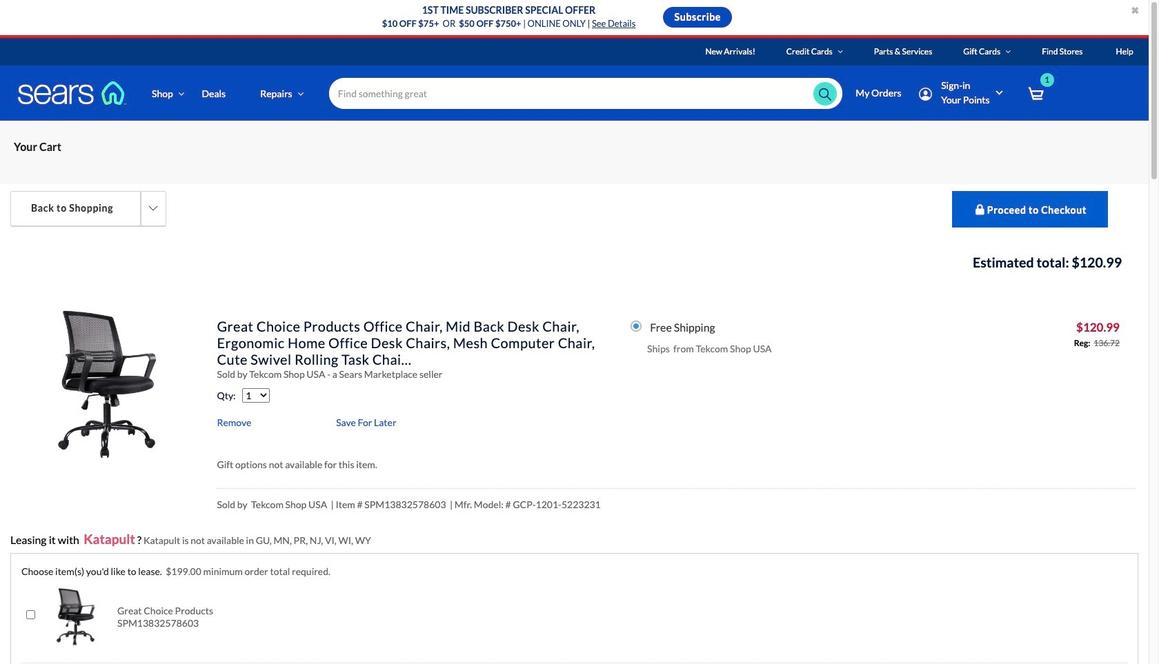 Task type: vqa. For each thing, say whether or not it's contained in the screenshot.
Flash Furniture Xu-Dg6Q6B1Lad-Chyw-Gg Black Ladder Back Metal Chair With Cherry Wood Seat image at the left bottom
no



Task type: locate. For each thing, give the bounding box(es) containing it.
angle down image
[[298, 89, 304, 98]]

None radio
[[631, 321, 642, 332]]

angle down image
[[838, 48, 843, 56], [1006, 48, 1011, 56], [178, 89, 185, 98]]

banner
[[0, 38, 1160, 141]]

2 horizontal spatial angle down image
[[1006, 48, 1011, 56]]

home image
[[17, 81, 128, 106]]

great choice products office chair, mid back desk chair, ergonomic home office desk chairs, mesh computer chair, cute swivel rolling task chai… image
[[29, 310, 180, 461], [46, 589, 104, 647]]

None checkbox
[[26, 611, 35, 620]]

navigation
[[0, 121, 1149, 184]]

main content
[[0, 121, 1149, 665]]



Task type: describe. For each thing, give the bounding box(es) containing it.
0 horizontal spatial angle down image
[[178, 89, 185, 98]]

Search text field
[[329, 78, 843, 109]]

1 vertical spatial great choice products office chair, mid back desk chair, ergonomic home office desk chairs, mesh computer chair, cute swivel rolling task chai… image
[[46, 589, 104, 647]]

1 horizontal spatial angle down image
[[838, 48, 843, 56]]

view cart image
[[1028, 87, 1044, 102]]

settings image
[[919, 88, 933, 101]]

0 vertical spatial great choice products office chair, mid back desk chair, ergonomic home office desk chairs, mesh computer chair, cute swivel rolling task chai… image
[[29, 310, 180, 461]]



